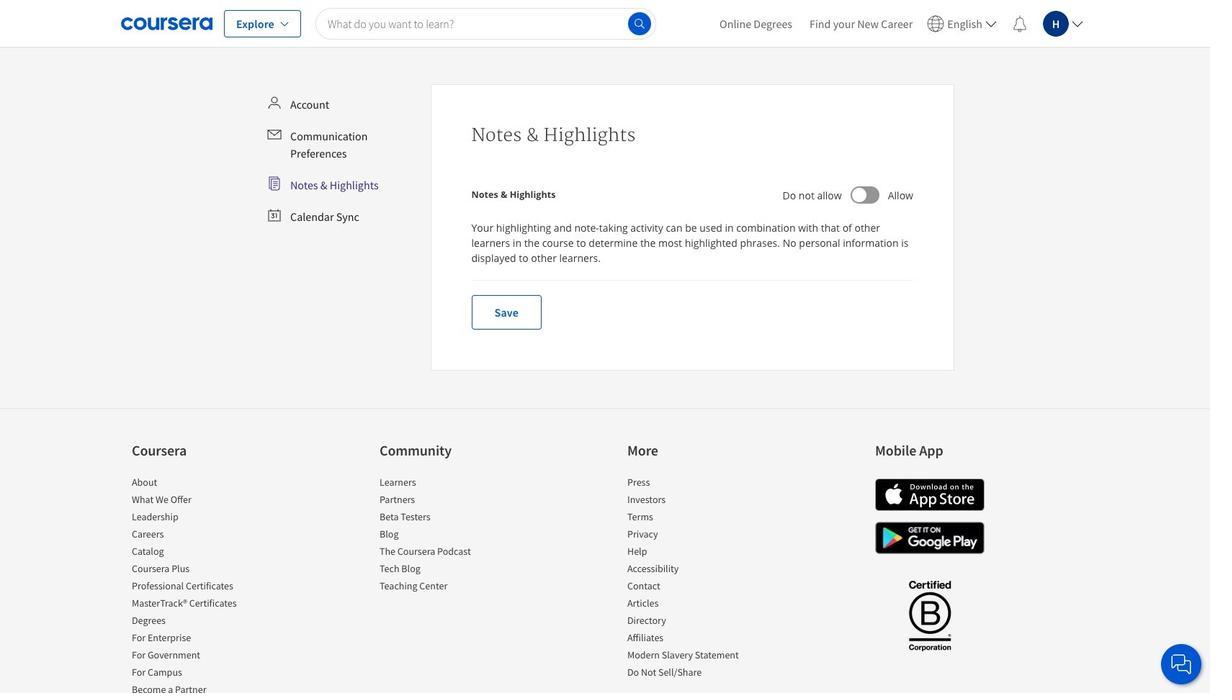 Task type: locate. For each thing, give the bounding box(es) containing it.
coursera image
[[121, 12, 213, 35]]

menu
[[711, 0, 1090, 47], [262, 90, 425, 231]]

1 vertical spatial menu
[[262, 90, 425, 231]]

1 horizontal spatial menu
[[711, 0, 1090, 47]]

0 horizontal spatial list
[[132, 476, 254, 694]]

2 horizontal spatial list
[[628, 476, 750, 683]]

None search field
[[316, 8, 656, 39]]

list item
[[132, 476, 254, 493], [380, 476, 502, 493], [628, 476, 750, 493], [132, 493, 254, 510], [380, 493, 502, 510], [628, 493, 750, 510], [132, 510, 254, 528], [380, 510, 502, 528], [628, 510, 750, 528], [132, 528, 254, 545], [380, 528, 502, 545], [628, 528, 750, 545], [132, 545, 254, 562], [380, 545, 502, 562], [628, 545, 750, 562], [132, 562, 254, 579], [380, 562, 502, 579], [628, 562, 750, 579], [132, 579, 254, 597], [380, 579, 502, 597], [628, 579, 750, 597], [132, 597, 254, 614], [628, 597, 750, 614], [132, 614, 254, 631], [628, 614, 750, 631], [132, 631, 254, 649], [628, 631, 750, 649], [132, 649, 254, 666], [628, 649, 750, 666], [132, 666, 254, 683], [628, 666, 750, 683], [132, 683, 254, 694]]

1 horizontal spatial list
[[380, 476, 502, 597]]

0 vertical spatial menu
[[711, 0, 1090, 47]]

list
[[132, 476, 254, 694], [380, 476, 502, 597], [628, 476, 750, 683]]

download on the app store image
[[876, 479, 985, 512]]

What do you want to learn? text field
[[316, 8, 656, 39]]

0 horizontal spatial menu
[[262, 90, 425, 231]]

2 list from the left
[[380, 476, 502, 597]]



Task type: vqa. For each thing, say whether or not it's contained in the screenshot.
bottommost United
no



Task type: describe. For each thing, give the bounding box(es) containing it.
do not allow notes & highlights element
[[472, 184, 556, 206]]

get it on google play image
[[876, 522, 985, 555]]

3 list from the left
[[628, 476, 750, 683]]

1 list from the left
[[132, 476, 254, 694]]

notes & highlights image
[[852, 188, 867, 202]]

notes & highlights switch
[[851, 187, 880, 204]]

logo of certified b corporation image
[[900, 573, 960, 659]]



